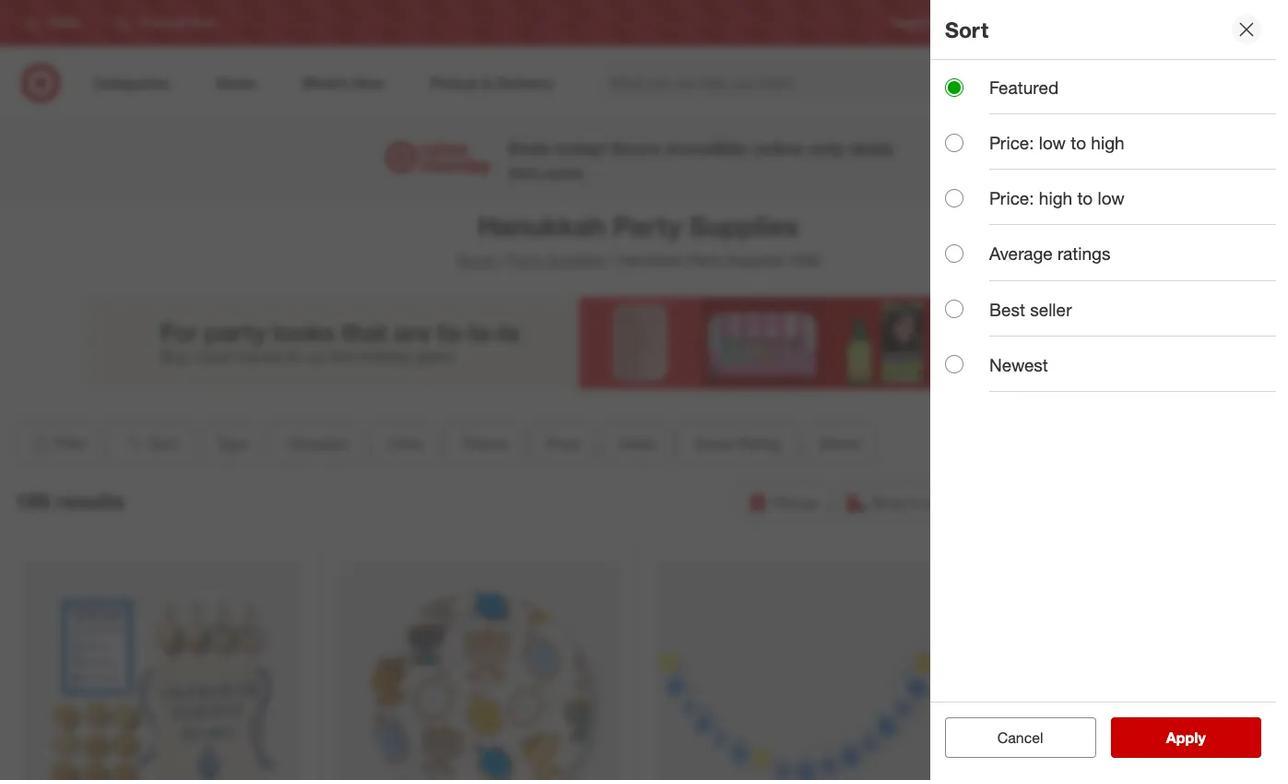 Task type: describe. For each thing, give the bounding box(es) containing it.
0 vertical spatial high
[[1092, 132, 1125, 153]]

registry
[[892, 16, 933, 30]]

in
[[911, 494, 922, 512]]

ad
[[1001, 16, 1015, 30]]

166
[[15, 488, 50, 514]]

deals
[[850, 138, 894, 159]]

deals
[[619, 435, 656, 453]]

featured
[[990, 77, 1059, 98]]

find stores
[[1210, 16, 1266, 30]]

average ratings
[[990, 243, 1111, 264]]

apply button
[[1111, 718, 1262, 758]]

occasion button
[[271, 423, 365, 464]]

to for low
[[1078, 188, 1093, 209]]

0 horizontal spatial party
[[509, 251, 544, 269]]

1 vertical spatial high
[[1040, 188, 1073, 209]]

average
[[990, 243, 1053, 264]]

cancel
[[998, 729, 1044, 747]]

type
[[217, 435, 248, 453]]

weekly
[[963, 16, 998, 30]]

1 / from the left
[[500, 251, 505, 269]]

color
[[388, 435, 424, 453]]

search button
[[1031, 63, 1075, 107]]

price: for price: high to low
[[990, 188, 1035, 209]]

guest rating
[[695, 435, 781, 453]]

seller
[[1031, 299, 1073, 320]]

shop in store
[[872, 494, 960, 512]]

rating
[[739, 435, 781, 453]]

apply
[[1167, 729, 1207, 747]]

theme
[[462, 435, 508, 453]]

filter button
[[15, 423, 101, 464]]

best seller
[[990, 299, 1073, 320]]

(166)
[[788, 251, 821, 269]]

target link
[[456, 251, 496, 269]]

1 vertical spatial low
[[1098, 188, 1125, 209]]

type button
[[201, 423, 264, 464]]

0 vertical spatial hanukkah
[[478, 209, 606, 243]]

sort dialog
[[931, 0, 1277, 781]]

score
[[612, 138, 661, 159]]

166 results
[[15, 488, 125, 514]]

color button
[[372, 423, 439, 464]]

sponsored
[[1137, 390, 1192, 404]]

advertisement region
[[85, 297, 1192, 389]]

ends
[[509, 138, 551, 159]]

party supplies link
[[509, 251, 605, 269]]

weekly ad
[[963, 16, 1015, 30]]

registry link
[[892, 15, 933, 31]]

supplies down saving
[[548, 251, 605, 269]]

pickup
[[773, 494, 818, 512]]



Task type: vqa. For each thing, say whether or not it's contained in the screenshot.
within within "Free shipping * Exclusions Apply. In stock at  LA Beverly Ready within 2 hours with pickup"
no



Task type: locate. For each thing, give the bounding box(es) containing it.
2 horizontal spatial party
[[688, 251, 723, 269]]

low up ratings
[[1098, 188, 1125, 209]]

brand
[[820, 435, 860, 453]]

target
[[456, 251, 496, 269]]

hanukkah up the advertisement region
[[617, 251, 684, 269]]

price: down featured
[[990, 132, 1035, 153]]

1 horizontal spatial party
[[613, 209, 682, 243]]

stores
[[1234, 16, 1266, 30]]

only
[[810, 138, 845, 159]]

price
[[547, 435, 580, 453]]

ends today! score incredible online-only deals start saving
[[509, 138, 894, 180]]

hanukkah party supplies target / party supplies / hanukkah party supplies (166)
[[456, 209, 821, 269]]

low
[[1040, 132, 1067, 153], [1098, 188, 1125, 209]]

shop in store button
[[837, 483, 972, 523]]

price: up average
[[990, 188, 1035, 209]]

0 horizontal spatial sort
[[150, 435, 178, 453]]

sort left 'type' button
[[150, 435, 178, 453]]

24pc hanukkah dreidel game party kit - spritz™ image
[[22, 563, 302, 781], [22, 563, 302, 781]]

cyber monday target deals image
[[383, 137, 494, 181]]

guest
[[695, 435, 735, 453]]

to up ratings
[[1078, 188, 1093, 209]]

online-
[[753, 138, 810, 159]]

0 vertical spatial price:
[[990, 132, 1035, 153]]

1 vertical spatial to
[[1078, 188, 1093, 209]]

saving
[[543, 164, 583, 180]]

None radio
[[946, 78, 964, 96], [946, 134, 964, 152], [946, 244, 964, 263], [946, 355, 964, 374], [946, 78, 964, 96], [946, 134, 964, 152], [946, 244, 964, 263], [946, 355, 964, 374]]

sort
[[946, 16, 989, 42], [150, 435, 178, 453]]

1 vertical spatial sort
[[150, 435, 178, 453]]

1 horizontal spatial low
[[1098, 188, 1125, 209]]

deals button
[[604, 423, 672, 464]]

0 horizontal spatial high
[[1040, 188, 1073, 209]]

sort inside sort dialog
[[946, 16, 989, 42]]

1 horizontal spatial sort
[[946, 16, 989, 42]]

0 vertical spatial sort
[[946, 16, 989, 42]]

newest
[[990, 354, 1049, 375]]

1 vertical spatial price:
[[990, 188, 1035, 209]]

occasion
[[287, 435, 349, 453]]

find stores link
[[1210, 15, 1266, 31]]

/ right party supplies link
[[609, 251, 614, 269]]

disposable hanukkah snack plates 7" - 20ct - spritz™ image
[[339, 563, 620, 781], [339, 563, 620, 781]]

2 price: from the top
[[990, 188, 1035, 209]]

brand button
[[804, 423, 876, 464]]

theme button
[[447, 423, 524, 464]]

None radio
[[946, 189, 964, 207], [946, 300, 964, 318], [946, 189, 964, 207], [946, 300, 964, 318]]

party
[[613, 209, 682, 243], [509, 251, 544, 269], [688, 251, 723, 269]]

0 horizontal spatial hanukkah
[[478, 209, 606, 243]]

price: low to high
[[990, 132, 1125, 153]]

store
[[926, 494, 960, 512]]

to for high
[[1071, 132, 1087, 153]]

72" felt happy hanukkah word garland - spritz™ image
[[656, 563, 937, 781], [656, 563, 937, 781]]

to up price: high to low
[[1071, 132, 1087, 153]]

low up price: high to low
[[1040, 132, 1067, 153]]

supplies up (166) at the top right
[[690, 209, 799, 243]]

high
[[1092, 132, 1125, 153], [1040, 188, 1073, 209]]

price: for price: low to high
[[990, 132, 1035, 153]]

hanukkah
[[478, 209, 606, 243], [617, 251, 684, 269]]

price:
[[990, 132, 1035, 153], [990, 188, 1035, 209]]

2 / from the left
[[609, 251, 614, 269]]

/
[[500, 251, 505, 269], [609, 251, 614, 269]]

to
[[1071, 132, 1087, 153], [1078, 188, 1093, 209]]

start
[[509, 164, 540, 180]]

find
[[1210, 16, 1231, 30]]

high up price: high to low
[[1092, 132, 1125, 153]]

search
[[1031, 75, 1075, 94]]

incredible
[[666, 138, 748, 159]]

supplies left (166) at the top right
[[727, 251, 784, 269]]

price button
[[531, 423, 596, 464]]

1 horizontal spatial high
[[1092, 132, 1125, 153]]

1 vertical spatial hanukkah
[[617, 251, 684, 269]]

0 horizontal spatial /
[[500, 251, 505, 269]]

filter
[[54, 435, 87, 453]]

guest rating button
[[679, 423, 797, 464]]

price: high to low
[[990, 188, 1125, 209]]

1 price: from the top
[[990, 132, 1035, 153]]

supplies
[[690, 209, 799, 243], [548, 251, 605, 269], [727, 251, 784, 269]]

shop
[[872, 494, 907, 512]]

0 vertical spatial to
[[1071, 132, 1087, 153]]

today!
[[556, 138, 607, 159]]

sort button
[[108, 423, 194, 464]]

happy hanukkah garland - threshold™ image
[[974, 563, 1255, 781], [974, 563, 1255, 781]]

cancel button
[[946, 718, 1097, 758]]

ratings
[[1058, 243, 1111, 264]]

1 horizontal spatial /
[[609, 251, 614, 269]]

1 horizontal spatial hanukkah
[[617, 251, 684, 269]]

weekly ad link
[[963, 15, 1015, 31]]

What can we help you find? suggestions appear below search field
[[599, 63, 1043, 103]]

sort inside sort button
[[150, 435, 178, 453]]

0 horizontal spatial low
[[1040, 132, 1067, 153]]

hanukkah up party supplies link
[[478, 209, 606, 243]]

0 vertical spatial low
[[1040, 132, 1067, 153]]

pickup button
[[739, 483, 830, 523]]

sort left ad
[[946, 16, 989, 42]]

results
[[56, 488, 125, 514]]

best
[[990, 299, 1026, 320]]

/ right target
[[500, 251, 505, 269]]

high down price: low to high
[[1040, 188, 1073, 209]]



